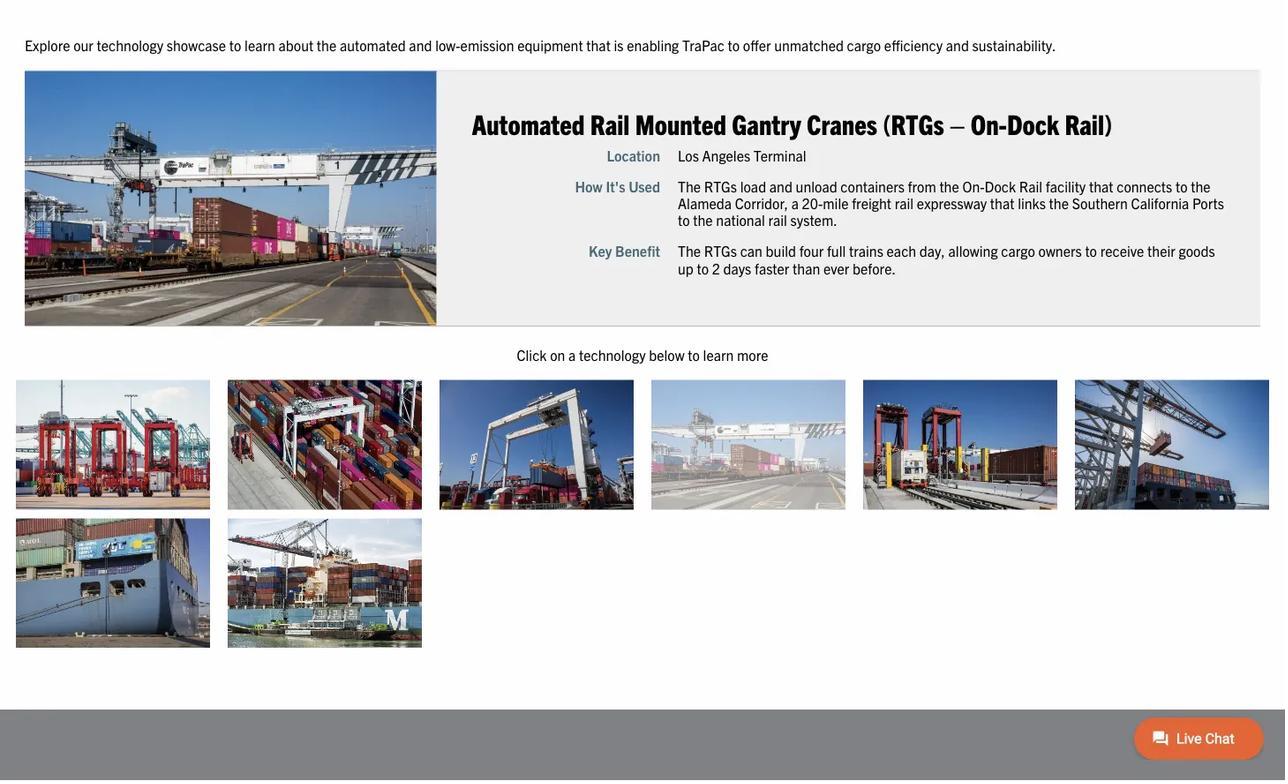 Task type: vqa. For each thing, say whether or not it's contained in the screenshot.
Capabilities at left top
no



Task type: describe. For each thing, give the bounding box(es) containing it.
1 horizontal spatial rail
[[895, 194, 914, 212]]

angeles
[[702, 146, 751, 164]]

corridor,
[[735, 194, 788, 212]]

from
[[908, 177, 937, 195]]

trains
[[849, 242, 884, 260]]

equipment
[[518, 36, 583, 54]]

owners
[[1039, 242, 1082, 260]]

0 vertical spatial on-
[[971, 106, 1007, 140]]

unload
[[796, 177, 838, 195]]

2 horizontal spatial and
[[946, 36, 969, 54]]

mounted
[[636, 106, 727, 140]]

trapac
[[682, 36, 725, 54]]

rtgs for corridor,
[[704, 177, 737, 195]]

terminal
[[754, 146, 807, 164]]

is
[[614, 36, 624, 54]]

system.
[[791, 211, 838, 229]]

the for up
[[678, 242, 701, 260]]

links
[[1018, 194, 1046, 212]]

cranes
[[807, 106, 878, 140]]

enabling
[[627, 36, 679, 54]]

the right about
[[317, 36, 337, 54]]

the right links
[[1049, 194, 1069, 212]]

los angeles terminal
[[678, 146, 807, 164]]

automated rail mounted gantry cranes (rtgs – on-dock rail)
[[472, 106, 1113, 140]]

connects
[[1117, 177, 1173, 195]]

click on a technology below to learn more
[[517, 346, 769, 363]]

0 horizontal spatial and
[[409, 36, 432, 54]]

to right owners
[[1085, 242, 1097, 260]]

dock inside the rtgs load and unload containers from the on-dock rail facility that connects to the alameda corridor, a 20-mile freight rail expressway that links the southern california ports to the national rail system.
[[985, 177, 1016, 195]]

rtgs for to
[[704, 242, 737, 260]]

automated rail mounted gantry cranes (rtgs – on-dock rail) main content
[[7, 34, 1286, 657]]

trapac los angeles automated straddle carrier image
[[16, 380, 210, 510]]

key
[[589, 242, 612, 260]]

0 vertical spatial dock
[[1007, 106, 1060, 140]]

facility
[[1046, 177, 1086, 195]]

key benefit
[[589, 242, 660, 260]]

build
[[766, 242, 796, 260]]

location
[[607, 146, 660, 164]]

emission
[[461, 36, 514, 54]]

cargo inside the rtgs can build four full trains each day, allowing cargo owners to receive their goods up to 2 days faster than ever before.
[[1002, 242, 1036, 260]]

load
[[740, 177, 767, 195]]

their
[[1148, 242, 1176, 260]]

1 vertical spatial a
[[569, 346, 576, 363]]

up
[[678, 259, 694, 277]]

allowing
[[949, 242, 998, 260]]

it's
[[606, 177, 626, 195]]

0 horizontal spatial rail
[[591, 106, 630, 140]]

to left 2
[[697, 259, 709, 277]]

gantry
[[732, 106, 801, 140]]

automated
[[472, 106, 585, 140]]

ever
[[824, 259, 850, 277]]

on- inside the rtgs load and unload containers from the on-dock rail facility that connects to the alameda corridor, a 20-mile freight rail expressway that links the southern california ports to the national rail system.
[[963, 177, 985, 195]]

before.
[[853, 259, 896, 277]]

0 horizontal spatial learn
[[245, 36, 275, 54]]

the rtgs can build four full trains each day, allowing cargo owners to receive their goods up to 2 days faster than ever before.
[[678, 242, 1215, 277]]

1 horizontal spatial technology
[[579, 346, 646, 363]]

goods
[[1179, 242, 1215, 260]]

the right from
[[940, 177, 960, 195]]

1 horizontal spatial that
[[991, 194, 1015, 212]]

the right 'california'
[[1191, 177, 1211, 195]]

to left "ports"
[[1176, 177, 1188, 195]]

the for alameda
[[678, 177, 701, 195]]

to up up
[[678, 211, 690, 229]]



Task type: locate. For each thing, give the bounding box(es) containing it.
to right showcase
[[229, 36, 241, 54]]

rail
[[895, 194, 914, 212], [769, 211, 788, 229]]

rtgs left can
[[704, 242, 737, 260]]

showcase
[[167, 36, 226, 54]]

the inside the rtgs can build four full trains each day, allowing cargo owners to receive their goods up to 2 days faster than ever before.
[[678, 242, 701, 260]]

rail inside the rtgs load and unload containers from the on-dock rail facility that connects to the alameda corridor, a 20-mile freight rail expressway that links the southern california ports to the national rail system.
[[1020, 177, 1043, 195]]

full
[[827, 242, 846, 260]]

1 horizontal spatial rail
[[1020, 177, 1043, 195]]

2 rtgs from the top
[[704, 242, 737, 260]]

efficiency
[[885, 36, 943, 54]]

the
[[317, 36, 337, 54], [940, 177, 960, 195], [1191, 177, 1211, 195], [1049, 194, 1069, 212], [693, 211, 713, 229]]

to
[[229, 36, 241, 54], [728, 36, 740, 54], [1176, 177, 1188, 195], [678, 211, 690, 229], [1085, 242, 1097, 260], [697, 259, 709, 277], [688, 346, 700, 363]]

that
[[587, 36, 611, 54], [1089, 177, 1114, 195], [991, 194, 1015, 212]]

1 horizontal spatial a
[[792, 194, 799, 212]]

0 vertical spatial rtgs
[[704, 177, 737, 195]]

to right below
[[688, 346, 700, 363]]

rail up location
[[591, 106, 630, 140]]

cargo left owners
[[1002, 242, 1036, 260]]

explore our technology showcase to learn about the automated and low-emission equipment that is enabling trapac to offer unmatched cargo efficiency and sustainability.
[[25, 36, 1056, 54]]

expressway
[[917, 194, 987, 212]]

cargo left the efficiency
[[847, 36, 881, 54]]

used
[[629, 177, 660, 195]]

0 vertical spatial learn
[[245, 36, 275, 54]]

los
[[678, 146, 699, 164]]

automated
[[340, 36, 406, 54]]

20-
[[802, 194, 823, 212]]

unmatched
[[774, 36, 844, 54]]

that left links
[[991, 194, 1015, 212]]

more
[[737, 346, 769, 363]]

1 vertical spatial on-
[[963, 177, 985, 195]]

alameda
[[678, 194, 732, 212]]

and
[[409, 36, 432, 54], [946, 36, 969, 54], [770, 177, 793, 195]]

than
[[793, 259, 820, 277]]

technology left below
[[579, 346, 646, 363]]

a
[[792, 194, 799, 212], [569, 346, 576, 363]]

rail right freight
[[895, 194, 914, 212]]

learn
[[245, 36, 275, 54], [703, 346, 734, 363]]

rail up the build
[[769, 211, 788, 229]]

a right on
[[569, 346, 576, 363]]

2
[[712, 259, 720, 277]]

that left is
[[587, 36, 611, 54]]

days
[[724, 259, 752, 277]]

receive
[[1101, 242, 1145, 260]]

a left the 20-
[[792, 194, 799, 212]]

footer
[[0, 710, 1286, 781]]

0 horizontal spatial that
[[587, 36, 611, 54]]

2 horizontal spatial that
[[1089, 177, 1114, 195]]

1 horizontal spatial learn
[[703, 346, 734, 363]]

about
[[279, 36, 314, 54]]

rtgs
[[704, 177, 737, 195], [704, 242, 737, 260]]

faster
[[755, 259, 790, 277]]

that right facility
[[1089, 177, 1114, 195]]

on-
[[971, 106, 1007, 140], [963, 177, 985, 195]]

1 vertical spatial technology
[[579, 346, 646, 363]]

below
[[649, 346, 685, 363]]

ports
[[1193, 194, 1225, 212]]

trapac los angeles automated radiation scanning image
[[864, 380, 1058, 510]]

0 vertical spatial a
[[792, 194, 799, 212]]

dock
[[1007, 106, 1060, 140], [985, 177, 1016, 195]]

mile
[[823, 194, 849, 212]]

how it's used
[[575, 177, 660, 195]]

1 vertical spatial the
[[678, 242, 701, 260]]

0 horizontal spatial rail
[[769, 211, 788, 229]]

1 vertical spatial cargo
[[1002, 242, 1036, 260]]

the left 2
[[678, 242, 701, 260]]

rtgs inside the rtgs load and unload containers from the on-dock rail facility that connects to the alameda corridor, a 20-mile freight rail expressway that links the southern california ports to the national rail system.
[[704, 177, 737, 195]]

southern
[[1072, 194, 1128, 212]]

0 horizontal spatial cargo
[[847, 36, 881, 54]]

a inside the rtgs load and unload containers from the on-dock rail facility that connects to the alameda corridor, a 20-mile freight rail expressway that links the southern california ports to the national rail system.
[[792, 194, 799, 212]]

1 vertical spatial rail
[[1020, 177, 1043, 195]]

benefit
[[615, 242, 660, 260]]

on
[[550, 346, 565, 363]]

1 vertical spatial learn
[[703, 346, 734, 363]]

rail)
[[1065, 106, 1113, 140]]

0 vertical spatial technology
[[97, 36, 163, 54]]

rail left facility
[[1020, 177, 1043, 195]]

the left national
[[693, 211, 713, 229]]

low-
[[435, 36, 461, 54]]

on- right –
[[971, 106, 1007, 140]]

cargo
[[847, 36, 881, 54], [1002, 242, 1036, 260]]

0 horizontal spatial technology
[[97, 36, 163, 54]]

each
[[887, 242, 917, 260]]

to left offer
[[728, 36, 740, 54]]

and right the efficiency
[[946, 36, 969, 54]]

click
[[517, 346, 547, 363]]

containers
[[841, 177, 905, 195]]

1 vertical spatial rtgs
[[704, 242, 737, 260]]

national
[[716, 211, 765, 229]]

offer
[[743, 36, 771, 54]]

technology
[[97, 36, 163, 54], [579, 346, 646, 363]]

0 vertical spatial the
[[678, 177, 701, 195]]

the inside the rtgs load and unload containers from the on-dock rail facility that connects to the alameda corridor, a 20-mile freight rail expressway that links the southern california ports to the national rail system.
[[678, 177, 701, 195]]

sustainability.
[[973, 36, 1056, 54]]

1 horizontal spatial and
[[770, 177, 793, 195]]

rtgs down angeles
[[704, 177, 737, 195]]

learn left about
[[245, 36, 275, 54]]

learn left more
[[703, 346, 734, 363]]

how
[[575, 177, 603, 195]]

rail
[[591, 106, 630, 140], [1020, 177, 1043, 195]]

dock left rail)
[[1007, 106, 1060, 140]]

dock left links
[[985, 177, 1016, 195]]

0 vertical spatial cargo
[[847, 36, 881, 54]]

the
[[678, 177, 701, 195], [678, 242, 701, 260]]

–
[[950, 106, 965, 140]]

freight
[[852, 194, 892, 212]]

1 vertical spatial dock
[[985, 177, 1016, 195]]

can
[[740, 242, 763, 260]]

0 horizontal spatial a
[[569, 346, 576, 363]]

and right load
[[770, 177, 793, 195]]

1 horizontal spatial cargo
[[1002, 242, 1036, 260]]

and left low-
[[409, 36, 432, 54]]

technology right our
[[97, 36, 163, 54]]

0 vertical spatial rail
[[591, 106, 630, 140]]

on- right from
[[963, 177, 985, 195]]

day,
[[920, 242, 946, 260]]

(rtgs
[[883, 106, 944, 140]]

2 the from the top
[[678, 242, 701, 260]]

california
[[1132, 194, 1190, 212]]

explore
[[25, 36, 70, 54]]

our
[[73, 36, 93, 54]]

the down los
[[678, 177, 701, 195]]

the rtgs load and unload containers from the on-dock rail facility that connects to the alameda corridor, a 20-mile freight rail expressway that links the southern california ports to the national rail system.
[[678, 177, 1225, 229]]

1 rtgs from the top
[[704, 177, 737, 195]]

rtgs inside the rtgs can build four full trains each day, allowing cargo owners to receive their goods up to 2 days faster than ever before.
[[704, 242, 737, 260]]

trapac los angeles automated stacking crane image
[[228, 380, 422, 510]]

1 the from the top
[[678, 177, 701, 195]]

and inside the rtgs load and unload containers from the on-dock rail facility that connects to the alameda corridor, a 20-mile freight rail expressway that links the southern california ports to the national rail system.
[[770, 177, 793, 195]]

four
[[800, 242, 824, 260]]



